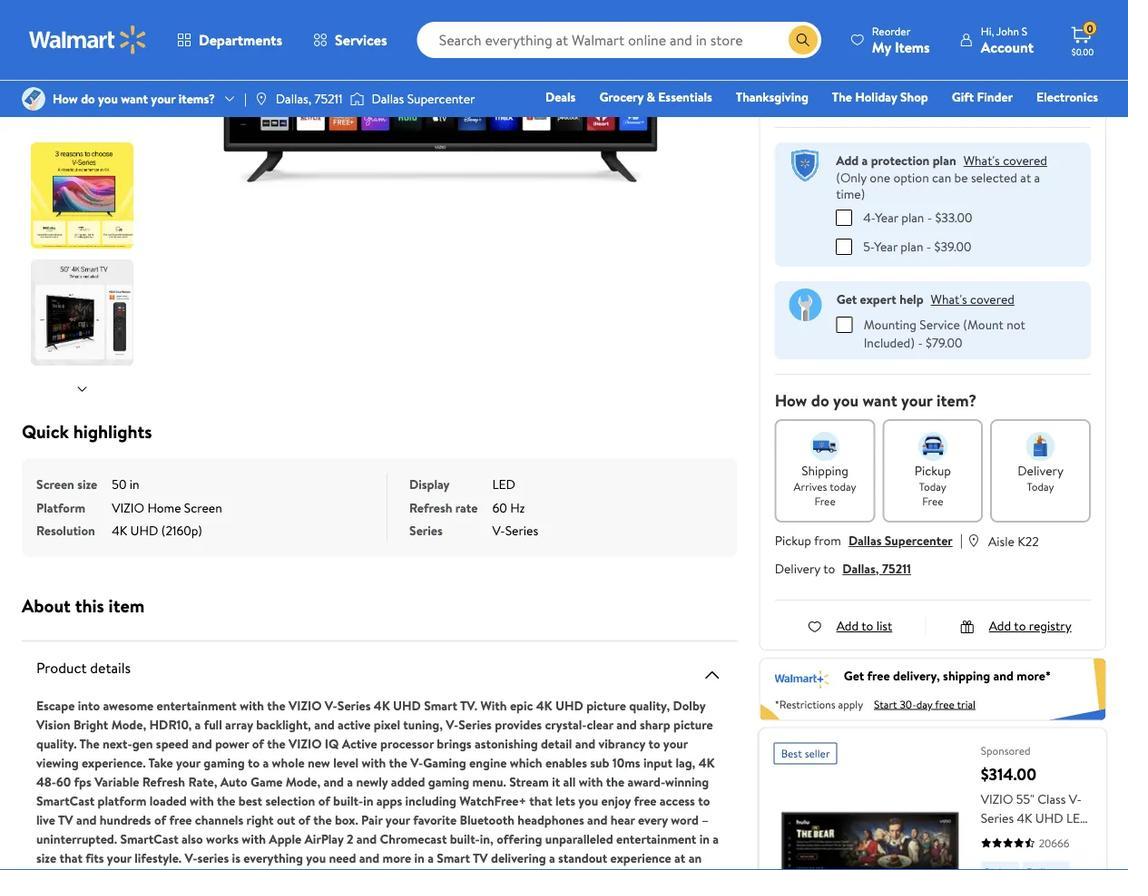 Task type: vqa. For each thing, say whether or not it's contained in the screenshot.
out
yes



Task type: describe. For each thing, give the bounding box(es) containing it.
want for items?
[[121, 90, 148, 108]]

get for get expert help what's covered
[[837, 290, 857, 308]]

dallas, 75211 button
[[843, 560, 912, 578]]

your left items?
[[151, 90, 176, 108]]

1 horizontal spatial dallas,
[[843, 560, 879, 578]]

add for add a protection plan what's covered (only one option can be selected at a time)
[[836, 151, 859, 169]]

box.
[[335, 812, 358, 829]]

access
[[660, 793, 695, 810]]

one
[[959, 113, 987, 131]]

start
[[874, 697, 897, 712]]

4k up pixel
[[374, 697, 390, 715]]

items?
[[179, 90, 215, 108]]

*restrictions
[[775, 697, 836, 712]]

vizio up 'new'
[[289, 735, 322, 753]]

1 vertical spatial what's
[[931, 290, 968, 308]]

take
[[148, 754, 173, 772]]

in down –
[[700, 831, 710, 848]]

uhd up crystal-
[[556, 697, 584, 715]]

get expert help what's covered
[[837, 290, 1015, 308]]

screen inside vizio home screen resolution
[[184, 499, 222, 517]]

1 horizontal spatial size
[[77, 476, 97, 493]]

&
[[647, 88, 655, 106]]

1 vertical spatial covered
[[971, 290, 1015, 308]]

dallas supercenter button
[[849, 532, 953, 549]]

walmart plus image
[[775, 667, 829, 689]]

of right power
[[252, 735, 264, 753]]

to down sharp on the bottom of page
[[649, 735, 660, 753]]

more
[[383, 850, 411, 867]]

aisle k22
[[989, 532, 1039, 550]]

the inside escape into awesome entertainment with the vizio v-series 4k uhd smart tv. with epic 4k uhd picture quality, dolby vision bright mode, hdr10, a full array backlight, and active pixel tuning, v-series provides crystal-clear and sharp picture quality. the next-gen speed and power of the vizio iq active processor brings astonishing detail and vibrancy to your viewing experience. take your gaming to a whole new level with the v-gaming engine which enables sub 10ms input lag, 4k 48-60 fps variable refresh rate, auto game mode, and a newly added gaming menu. stream it all with the award-winning smartcast platform loaded with the best selection of built-in apps including watchfree+ that lets you enjoy free access to live tv and hundreds of free channels right out of the box. pair your favorite bluetooth headphones and hear every word – uninterrupted. smartcast also works with apple airplay 2 and chromecast built-in, offering unparalleled entertainment in a size that fits your lifestyle. v-series is everything you need and more in a smart tv delivering a standout experience at an unmatched price.
[[79, 735, 100, 753]]

mounting service (mount not included) - $79.00
[[864, 316, 1026, 352]]

this
[[75, 593, 104, 619]]

the up backlight,
[[267, 697, 286, 715]]

0 vertical spatial built-
[[333, 793, 363, 810]]

newly
[[356, 773, 388, 791]]

do for how do you want your items?
[[81, 90, 95, 108]]

sub
[[590, 754, 610, 772]]

standout
[[558, 850, 608, 867]]

- for $39.00
[[927, 238, 932, 255]]

free up start
[[868, 667, 890, 685]]

and right 2
[[357, 831, 377, 848]]

add to list
[[837, 617, 893, 635]]

uhd left (2160p)
[[130, 522, 158, 540]]

0 horizontal spatial gaming
[[204, 754, 245, 772]]

v- down also
[[185, 850, 197, 867]]

4k down 50
[[112, 522, 127, 540]]

with down right
[[242, 831, 266, 848]]

series up active
[[338, 697, 371, 715]]

your down apps
[[386, 812, 410, 829]]

power
[[215, 735, 249, 753]]

selection
[[265, 793, 315, 810]]

1 horizontal spatial smartcast
[[120, 831, 179, 848]]

with up newly
[[362, 754, 386, 772]]

covered inside add a protection plan what's covered (only one option can be selected at a time)
[[1003, 151, 1048, 169]]

with up price when purchased online at the top right
[[822, 21, 845, 39]]

platform
[[98, 793, 146, 810]]

including
[[405, 793, 457, 810]]

vizio up backlight,
[[289, 697, 322, 715]]

rate,
[[188, 773, 217, 791]]

it
[[552, 773, 560, 791]]

s
[[1022, 23, 1028, 39]]

1 vertical spatial built-
[[450, 831, 480, 848]]

60 inside escape into awesome entertainment with the vizio v-series 4k uhd smart tv. with epic 4k uhd picture quality, dolby vision bright mode, hdr10, a full array backlight, and active pixel tuning, v-series provides crystal-clear and sharp picture quality. the next-gen speed and power of the vizio iq active processor brings astonishing detail and vibrancy to your viewing experience. take your gaming to a whole new level with the v-gaming engine which enables sub 10ms input lag, 4k 48-60 fps variable refresh rate, auto game mode, and a newly added gaming menu. stream it all with the award-winning smartcast platform loaded with the best selection of built-in apps including watchfree+ that lets you enjoy free access to live tv and hundreds of free channels right out of the box. pair your favorite bluetooth headphones and hear every word – uninterrupted. smartcast also works with apple airplay 2 and chromecast built-in, offering unparalleled entertainment in a size that fits your lifestyle. v-series is everything you need and more in a smart tv delivering a standout experience at an unmatched price.
[[56, 773, 71, 791]]

0 horizontal spatial screen
[[36, 476, 74, 493]]

and down the full
[[192, 735, 212, 753]]

reorder my items
[[872, 23, 930, 57]]

free right day
[[935, 697, 955, 712]]

grocery
[[600, 88, 644, 106]]

display
[[409, 476, 450, 493]]

 image for how do you want your items?
[[22, 87, 45, 111]]

to left list
[[862, 617, 874, 635]]

at inside add a protection plan what's covered (only one option can be selected at a time)
[[1021, 169, 1032, 186]]

items
[[895, 37, 930, 57]]

of down loaded
[[154, 812, 166, 829]]

0 horizontal spatial smartcast
[[36, 793, 95, 810]]

with up the array
[[240, 697, 264, 715]]

0 horizontal spatial entertainment
[[157, 697, 237, 715]]

add for add to cart
[[978, 84, 1004, 104]]

series down hz at the bottom left of page
[[505, 522, 538, 540]]

wpp logo image
[[790, 150, 822, 182]]

day
[[917, 697, 933, 712]]

hear
[[611, 812, 635, 829]]

in down 'chromecast' at the left bottom of the page
[[414, 850, 425, 867]]

with down sub
[[579, 773, 603, 791]]

to up game
[[248, 754, 260, 772]]

0 horizontal spatial mode,
[[111, 716, 146, 734]]

thanksgiving link
[[728, 87, 817, 107]]

next media item image
[[696, 13, 718, 35]]

crystal-
[[545, 716, 587, 734]]

delivery for to
[[775, 560, 821, 578]]

plan inside add a protection plan what's covered (only one option can be selected at a time)
[[933, 151, 957, 169]]

1 horizontal spatial that
[[529, 793, 553, 810]]

services button
[[298, 18, 403, 62]]

the inside the holiday shop link
[[832, 88, 852, 106]]

next-
[[103, 735, 132, 753]]

and up uninterrupted. at left
[[76, 812, 97, 829]]

to left registry
[[1014, 617, 1026, 635]]

and up the vibrancy
[[617, 716, 637, 734]]

gift finder
[[952, 88, 1013, 106]]

speed
[[156, 735, 189, 753]]

add for add to registry
[[989, 617, 1012, 635]]

get free delivery, shipping and more*
[[844, 667, 1051, 685]]

lets
[[556, 793, 576, 810]]

year for 5-
[[875, 238, 898, 255]]

gift
[[952, 88, 974, 106]]

vizio home screen resolution
[[36, 499, 222, 540]]

add to registry
[[989, 617, 1072, 635]]

what's covered button for get expert help
[[931, 290, 1015, 308]]

refresh inside escape into awesome entertainment with the vizio v-series 4k uhd smart tv. with epic 4k uhd picture quality, dolby vision bright mode, hdr10, a full array backlight, and active pixel tuning, v-series provides crystal-clear and sharp picture quality. the next-gen speed and power of the vizio iq active processor brings astonishing detail and vibrancy to your viewing experience. take your gaming to a whole new level with the v-gaming engine which enables sub 10ms input lag, 4k 48-60 fps variable refresh rate, auto game mode, and a newly added gaming menu. stream it all with the award-winning smartcast platform loaded with the best selection of built-in apps including watchfree+ that lets you enjoy free access to live tv and hundreds of free channels right out of the box. pair your favorite bluetooth headphones and hear every word – uninterrupted. smartcast also works with apple airplay 2 and chromecast built-in, offering unparalleled entertainment in a size that fits your lifestyle. v-series is everything you need and more in a smart tv delivering a standout experience at an unmatched price.
[[142, 773, 185, 791]]

walmart+
[[1044, 113, 1099, 131]]

delivery,
[[893, 667, 940, 685]]

list
[[877, 617, 893, 635]]

item?
[[937, 389, 977, 412]]

award-
[[628, 773, 665, 791]]

your up "lag,"
[[664, 735, 688, 753]]

my
[[872, 37, 892, 57]]

4k inside 'sponsored $314.00 vizio 55" class v- series 4k uhd led smart tv v555-j01'
[[1017, 810, 1033, 828]]

and down level
[[324, 773, 344, 791]]

1 horizontal spatial 75211
[[882, 560, 912, 578]]

in inside 50 in platform
[[130, 476, 139, 493]]

smart inside 'sponsored $314.00 vizio 55" class v- series 4k uhd led smart tv v555-j01'
[[981, 829, 1014, 847]]

pixel
[[374, 716, 400, 734]]

the down backlight,
[[267, 735, 286, 753]]

uhd inside 'sponsored $314.00 vizio 55" class v- series 4k uhd led smart tv v555-j01'
[[1036, 810, 1064, 828]]

chromecast
[[380, 831, 447, 848]]

essentials
[[659, 88, 713, 106]]

vizio 50" class v-series 4k uhd led smart tv v505-j09 image
[[204, 0, 676, 327]]

lag,
[[676, 754, 696, 772]]

0 horizontal spatial picture
[[587, 697, 626, 715]]

today for delivery
[[1027, 479, 1055, 494]]

best
[[239, 793, 262, 810]]

- inside mounting service (mount not included) - $79.00
[[918, 334, 923, 352]]

intent image for pickup image
[[919, 432, 948, 461]]

menu.
[[473, 773, 506, 791]]

5-
[[864, 238, 875, 255]]

4-Year plan - $33.00 checkbox
[[836, 209, 853, 226]]

want for item?
[[863, 389, 898, 412]]

to inside button
[[1007, 84, 1021, 104]]

free inside shipping arrives today free
[[815, 493, 836, 509]]

search icon image
[[796, 33, 811, 47]]

help
[[900, 290, 924, 308]]

$39.00
[[935, 238, 972, 255]]

shop for holiday
[[901, 88, 928, 106]]

online
[[880, 43, 909, 59]]

aisle
[[989, 532, 1015, 550]]

seller
[[805, 746, 830, 762]]

you down walmart image
[[98, 90, 118, 108]]

v- up brings
[[446, 716, 459, 734]]

viewing
[[36, 754, 79, 772]]

rate
[[456, 499, 478, 517]]

delivery for today
[[1018, 462, 1064, 480]]

out
[[277, 812, 295, 829]]

next image image
[[75, 382, 89, 397]]

2 vertical spatial smart
[[437, 850, 470, 867]]

details
[[90, 658, 131, 678]]

sharp
[[640, 716, 671, 734]]

with down rate,
[[190, 793, 214, 810]]

pickup for pickup from dallas supercenter |
[[775, 532, 812, 549]]

series down tv.
[[459, 716, 492, 734]]

get free delivery, shipping and more* banner
[[760, 658, 1107, 721]]

epic
[[510, 697, 533, 715]]

learn
[[889, 21, 919, 39]]

what's covered button for add a protection plan
[[964, 151, 1048, 169]]

price when purchased online
[[775, 43, 909, 59]]

series inside 60 hz series
[[409, 522, 443, 540]]

to down from
[[824, 560, 836, 578]]

size inside escape into awesome entertainment with the vizio v-series 4k uhd smart tv. with epic 4k uhd picture quality, dolby vision bright mode, hdr10, a full array backlight, and active pixel tuning, v-series provides crystal-clear and sharp picture quality. the next-gen speed and power of the vizio iq active processor brings astonishing detail and vibrancy to your viewing experience. take your gaming to a whole new level with the v-gaming engine which enables sub 10ms input lag, 4k 48-60 fps variable refresh rate, auto game mode, and a newly added gaming menu. stream it all with the award-winning smartcast platform loaded with the best selection of built-in apps including watchfree+ that lets you enjoy free access to live tv and hundreds of free channels right out of the box. pair your favorite bluetooth headphones and hear every word – uninterrupted. smartcast also works with apple airplay 2 and chromecast built-in, offering unparalleled entertainment in a size that fits your lifestyle. v-series is everything you need and more in a smart tv delivering a standout experience at an unmatched price.
[[36, 850, 56, 867]]

enjoy
[[601, 793, 631, 810]]

add to registry button
[[960, 617, 1072, 635]]

v- up added
[[411, 754, 423, 772]]

you up intent image for shipping
[[833, 389, 859, 412]]

tv.
[[460, 697, 478, 715]]

4-year plan - $33.00
[[864, 209, 973, 226]]

and right need
[[359, 850, 380, 867]]

at inside escape into awesome entertainment with the vizio v-series 4k uhd smart tv. with epic 4k uhd picture quality, dolby vision bright mode, hdr10, a full array backlight, and active pixel tuning, v-series provides crystal-clear and sharp picture quality. the next-gen speed and power of the vizio iq active processor brings astonishing detail and vibrancy to your viewing experience. take your gaming to a whole new level with the v-gaming engine which enables sub 10ms input lag, 4k 48-60 fps variable refresh rate, auto game mode, and a newly added gaming menu. stream it all with the award-winning smartcast platform loaded with the best selection of built-in apps including watchfree+ that lets you enjoy free access to live tv and hundreds of free channels right out of the box. pair your favorite bluetooth headphones and hear every word – uninterrupted. smartcast also works with apple airplay 2 and chromecast built-in, offering unparalleled entertainment in a size that fits your lifestyle. v-series is everything you need and more in a smart tv delivering a standout experience at an unmatched price.
[[675, 850, 686, 867]]

be
[[955, 169, 968, 186]]

john
[[997, 23, 1019, 39]]

0 vertical spatial smart
[[424, 697, 458, 715]]

today for pickup
[[919, 479, 947, 494]]

time)
[[836, 185, 865, 202]]

1 horizontal spatial entertainment
[[616, 831, 697, 848]]

of right out
[[299, 812, 310, 829]]

v555-
[[1035, 829, 1068, 847]]

0 horizontal spatial supercenter
[[407, 90, 475, 108]]

now
[[853, 84, 879, 104]]

vizio 55" class v-series 4k uhd led smart tv v555-j01 image
[[774, 772, 967, 871]]

to up –
[[698, 793, 710, 810]]

1 horizontal spatial tv
[[473, 850, 488, 867]]

your left item?
[[901, 389, 933, 412]]



Task type: locate. For each thing, give the bounding box(es) containing it.
entertainment
[[157, 697, 237, 715], [616, 831, 697, 848]]

in up pair
[[363, 793, 374, 810]]

add a protection plan what's covered (only one option can be selected at a time)
[[836, 151, 1048, 202]]

hi,
[[981, 23, 994, 39]]

1 vertical spatial 60
[[56, 773, 71, 791]]

how for how do you want your item?
[[775, 389, 807, 412]]

at left an
[[675, 850, 686, 867]]

escape into awesome entertainment with the vizio v-series 4k uhd smart tv. with epic 4k uhd picture quality, dolby vision bright mode, hdr10, a full array backlight, and active pixel tuning, v-series provides crystal-clear and sharp picture quality. the next-gen speed and power of the vizio iq active processor brings astonishing detail and vibrancy to your viewing experience. take your gaming to a whole new level with the v-gaming engine which enables sub 10ms input lag, 4k 48-60 fps variable refresh rate, auto game mode, and a newly added gaming menu. stream it all with the award-winning smartcast platform loaded with the best selection of built-in apps including watchfree+ that lets you enjoy free access to live tv and hundreds of free channels right out of the box. pair your favorite bluetooth headphones and hear every word – uninterrupted. smartcast also works with apple airplay 2 and chromecast built-in, offering unparalleled entertainment in a size that fits your lifestyle. v-series is everything you need and more in a smart tv delivering a standout experience at an unmatched price.
[[36, 697, 719, 871]]

smartcast up lifestyle.
[[120, 831, 179, 848]]

covered down debit
[[1003, 151, 1048, 169]]

0 vertical spatial pickup
[[915, 462, 951, 480]]

0 vertical spatial supercenter
[[407, 90, 475, 108]]

shop for toy
[[715, 113, 743, 131]]

0 horizontal spatial home
[[147, 499, 181, 517]]

0 vertical spatial smartcast
[[36, 793, 95, 810]]

 image for dallas, 75211
[[254, 92, 269, 106]]

your up price.
[[107, 850, 132, 867]]

add inside add a protection plan what's covered (only one option can be selected at a time)
[[836, 151, 859, 169]]

1 horizontal spatial home
[[767, 113, 800, 131]]

vizio 50" class v-series 4k uhd led smart tv v505-j09 - image 5 of 20 image
[[31, 260, 137, 366]]

the up enjoy
[[606, 773, 625, 791]]

walmart image
[[29, 25, 147, 54]]

led inside led refresh rate
[[492, 476, 516, 493]]

apply
[[838, 697, 863, 712]]

get inside banner
[[844, 667, 865, 685]]

and left hear
[[587, 812, 608, 829]]

Walmart Site-Wide search field
[[417, 22, 821, 58]]

size left 50
[[77, 476, 97, 493]]

electronics link
[[1029, 87, 1107, 107]]

intent image for delivery image
[[1026, 432, 1055, 461]]

uhd up tuning, in the left of the page
[[393, 697, 421, 715]]

0 horizontal spatial 60
[[56, 773, 71, 791]]

vizio down $314.00
[[981, 791, 1014, 808]]

75211 down dallas supercenter button
[[882, 560, 912, 578]]

platform
[[36, 499, 85, 517]]

tv inside 'sponsored $314.00 vizio 55" class v- series 4k uhd led smart tv v555-j01'
[[1017, 829, 1032, 847]]

and up sub
[[575, 735, 596, 753]]

the up channels
[[217, 793, 235, 810]]

1 free from the left
[[815, 493, 836, 509]]

get
[[837, 290, 857, 308], [844, 667, 865, 685]]

what's inside add a protection plan what's covered (only one option can be selected at a time)
[[964, 151, 1000, 169]]

free down award-
[[634, 793, 657, 810]]

0 horizontal spatial built-
[[333, 793, 363, 810]]

60 inside 60 hz series
[[492, 499, 507, 517]]

engine
[[469, 754, 507, 772]]

departments
[[199, 30, 282, 50]]

1 vertical spatial smartcast
[[120, 831, 179, 848]]

free up also
[[169, 812, 192, 829]]

and up iq
[[314, 716, 335, 734]]

bluetooth
[[460, 812, 515, 829]]

0 horizontal spatial free
[[815, 493, 836, 509]]

loaded
[[150, 793, 187, 810]]

0 vertical spatial plan
[[933, 151, 957, 169]]

how down walmart image
[[53, 90, 78, 108]]

you right lets
[[579, 793, 598, 810]]

size up unmatched
[[36, 850, 56, 867]]

| right items?
[[244, 90, 247, 108]]

delivering
[[491, 850, 546, 867]]

0 horizontal spatial how
[[53, 90, 78, 108]]

today inside pickup today free
[[919, 479, 947, 494]]

how for how do you want your items?
[[53, 90, 78, 108]]

what's covered button up the (mount
[[931, 290, 1015, 308]]

input
[[644, 754, 673, 772]]

tv left v555-
[[1017, 829, 1032, 847]]

1 horizontal spatial today
[[1027, 479, 1055, 494]]

0 horizontal spatial delivery
[[775, 560, 821, 578]]

60 left fps
[[56, 773, 71, 791]]

1 horizontal spatial gaming
[[428, 773, 470, 791]]

4k right "lag,"
[[699, 754, 715, 772]]

0 vertical spatial shop
[[901, 88, 928, 106]]

1 vertical spatial delivery
[[775, 560, 821, 578]]

30-
[[900, 697, 917, 712]]

included)
[[864, 334, 915, 352]]

and inside banner
[[994, 667, 1014, 685]]

home down thanksgiving link
[[767, 113, 800, 131]]

led inside 'sponsored $314.00 vizio 55" class v- series 4k uhd led smart tv v555-j01'
[[1067, 810, 1090, 828]]

pickup inside the 'pickup from dallas supercenter |'
[[775, 532, 812, 549]]

mode, down awesome
[[111, 716, 146, 734]]

not
[[1007, 316, 1026, 333]]

0 horizontal spatial dallas
[[372, 90, 404, 108]]

finder
[[977, 88, 1013, 106]]

1 horizontal spatial  image
[[254, 92, 269, 106]]

today inside "delivery today"
[[1027, 479, 1055, 494]]

add
[[978, 84, 1004, 104], [836, 151, 859, 169], [837, 617, 859, 635], [989, 617, 1012, 635]]

want down included)
[[863, 389, 898, 412]]

get up mounting service (mount not included) - $79.00 option
[[837, 290, 857, 308]]

1 vertical spatial year
[[875, 238, 898, 255]]

you down airplay at the bottom left of page
[[306, 850, 326, 867]]

5-year plan - $39.00
[[864, 238, 972, 255]]

do for how do you want your item?
[[811, 389, 830, 412]]

1 vertical spatial led
[[1067, 810, 1090, 828]]

dallas inside the 'pickup from dallas supercenter |'
[[849, 532, 882, 549]]

add inside add to cart button
[[978, 84, 1004, 104]]

0 horizontal spatial today
[[919, 479, 947, 494]]

delivery down from
[[775, 560, 821, 578]]

supercenter inside the 'pickup from dallas supercenter |'
[[885, 532, 953, 549]]

registry
[[889, 113, 936, 131]]

dallas, down the departments
[[276, 90, 311, 108]]

series down display
[[409, 522, 443, 540]]

tv right live
[[58, 812, 73, 829]]

- for $33.00
[[928, 209, 932, 226]]

and left more*
[[994, 667, 1014, 685]]

pickup down intent image for pickup at the right
[[915, 462, 951, 480]]

series down $314.00
[[981, 810, 1014, 828]]

0 vertical spatial get
[[837, 290, 857, 308]]

1 vertical spatial supercenter
[[885, 532, 953, 549]]

0 vertical spatial picture
[[587, 697, 626, 715]]

delivery today
[[1018, 462, 1064, 494]]

the down bright
[[79, 735, 100, 753]]

0 vertical spatial -
[[928, 209, 932, 226]]

 image
[[22, 87, 45, 111], [254, 92, 269, 106]]

one
[[870, 169, 891, 186]]

delivery to dallas, 75211
[[775, 560, 912, 578]]

when
[[802, 43, 827, 59]]

4k
[[112, 522, 127, 540], [374, 697, 390, 715], [536, 697, 552, 715], [699, 754, 715, 772], [1017, 810, 1033, 828]]

1 vertical spatial how
[[775, 389, 807, 412]]

1 vertical spatial that
[[59, 850, 82, 867]]

$314.00 group
[[760, 729, 1107, 871]]

free
[[868, 667, 890, 685], [935, 697, 955, 712], [634, 793, 657, 810], [169, 812, 192, 829]]

1 vertical spatial refresh
[[142, 773, 185, 791]]

how up shipping
[[775, 389, 807, 412]]

1 horizontal spatial picture
[[674, 716, 713, 734]]

plan right option
[[933, 151, 957, 169]]

vizio 50" class v-series 4k uhd led smart tv v505-j09 - image 4 of 20 image
[[31, 143, 137, 249]]

0 vertical spatial led
[[492, 476, 516, 493]]

mode,
[[111, 716, 146, 734], [286, 773, 321, 791]]

1 horizontal spatial pickup
[[915, 462, 951, 480]]

1 vertical spatial pickup
[[775, 532, 812, 549]]

picture down dolby
[[674, 716, 713, 734]]

0 horizontal spatial 75211
[[315, 90, 343, 108]]

1 horizontal spatial 60
[[492, 499, 507, 517]]

1 vertical spatial plan
[[902, 209, 925, 226]]

learn how button
[[889, 21, 945, 40]]

v-
[[492, 522, 505, 540], [325, 697, 338, 715], [446, 716, 459, 734], [411, 754, 423, 772], [1069, 791, 1082, 808], [185, 850, 197, 867]]

1 horizontal spatial built-
[[450, 831, 480, 848]]

1 vertical spatial size
[[36, 850, 56, 867]]

0 vertical spatial dallas,
[[276, 90, 311, 108]]

1 vertical spatial smart
[[981, 829, 1014, 847]]

picture
[[587, 697, 626, 715], [674, 716, 713, 734]]

led up j01
[[1067, 810, 1090, 828]]

of right selection
[[318, 793, 330, 810]]

that up unmatched
[[59, 850, 82, 867]]

10ms
[[613, 754, 641, 772]]

your
[[151, 90, 176, 108], [901, 389, 933, 412], [664, 735, 688, 753], [176, 754, 201, 772], [386, 812, 410, 829], [107, 850, 132, 867]]

1 horizontal spatial shop
[[901, 88, 928, 106]]

1 vertical spatial do
[[811, 389, 830, 412]]

today down intent image for delivery on the right of the page
[[1027, 479, 1055, 494]]

v- up iq
[[325, 697, 338, 715]]

that up 'headphones'
[[529, 793, 553, 810]]

home inside vizio home screen resolution
[[147, 499, 181, 517]]

refresh inside led refresh rate
[[409, 499, 453, 517]]

add to cart
[[978, 84, 1050, 104]]

0 horizontal spatial  image
[[22, 87, 45, 111]]

delivery down intent image for delivery on the right of the page
[[1018, 462, 1064, 480]]

walmart+ link
[[1036, 113, 1107, 132]]

built- up box.
[[333, 793, 363, 810]]

Mounting Service (Mount not Included) - $79.00 checkbox
[[837, 317, 853, 333]]

quality,
[[629, 697, 670, 715]]

what's covered button
[[964, 151, 1048, 169], [931, 290, 1015, 308]]

active
[[338, 716, 371, 734]]

home up the 4k uhd (2160p)
[[147, 499, 181, 517]]

vizio inside 'sponsored $314.00 vizio 55" class v- series 4k uhd led smart tv v555-j01'
[[981, 791, 1014, 808]]

how
[[53, 90, 78, 108], [775, 389, 807, 412]]

1 vertical spatial want
[[863, 389, 898, 412]]

plan for $39.00
[[901, 238, 924, 255]]

dallas up dallas, 75211 button
[[849, 532, 882, 549]]

the holiday shop
[[832, 88, 928, 106]]

4k right epic
[[536, 697, 552, 715]]

0 vertical spatial year
[[875, 209, 899, 226]]

(only
[[836, 169, 867, 186]]

0 horizontal spatial |
[[244, 90, 247, 108]]

0 horizontal spatial shop
[[715, 113, 743, 131]]

1 vertical spatial home
[[147, 499, 181, 517]]

vizio inside vizio home screen resolution
[[112, 499, 144, 517]]

from
[[814, 532, 842, 549]]

1 today from the left
[[919, 479, 947, 494]]

affirm image
[[849, 20, 885, 35]]

brings
[[437, 735, 472, 753]]

in_home_installation logo image
[[790, 288, 822, 321]]

year down one
[[875, 209, 899, 226]]

0 vertical spatial home
[[767, 113, 800, 131]]

1 horizontal spatial mode,
[[286, 773, 321, 791]]

built- down bluetooth
[[450, 831, 480, 848]]

0 horizontal spatial led
[[492, 476, 516, 493]]

the down processor
[[389, 754, 408, 772]]

product details image
[[701, 664, 723, 686]]

60
[[492, 499, 507, 517], [56, 773, 71, 791]]

thanksgiving
[[736, 88, 809, 106]]

gaming down gaming
[[428, 773, 470, 791]]

0
[[1087, 21, 1094, 36]]

v- down led refresh rate
[[492, 522, 505, 540]]

tv
[[58, 812, 73, 829], [1017, 829, 1032, 847], [473, 850, 488, 867]]

vibrancy
[[599, 735, 646, 753]]

0 horizontal spatial refresh
[[142, 773, 185, 791]]

hi, john s account
[[981, 23, 1034, 57]]

works
[[206, 831, 239, 848]]

legal information image
[[913, 43, 927, 58]]

pickup left from
[[775, 532, 812, 549]]

0 vertical spatial screen
[[36, 476, 74, 493]]

0 vertical spatial refresh
[[409, 499, 453, 517]]

year for 4-
[[875, 209, 899, 226]]

smart left v555-
[[981, 829, 1014, 847]]

0 vertical spatial want
[[121, 90, 148, 108]]

and
[[994, 667, 1014, 685], [314, 716, 335, 734], [617, 716, 637, 734], [192, 735, 212, 753], [575, 735, 596, 753], [324, 773, 344, 791], [76, 812, 97, 829], [587, 812, 608, 829], [357, 831, 377, 848], [359, 850, 380, 867]]

0 vertical spatial dallas
[[372, 90, 404, 108]]

5-Year plan - $39.00 checkbox
[[836, 239, 853, 255]]

4k uhd (2160p)
[[112, 522, 202, 540]]

pickup for pickup today free
[[915, 462, 951, 480]]

year down 4-
[[875, 238, 898, 255]]

get for get free delivery, shipping and more*
[[844, 667, 865, 685]]

your up rate,
[[176, 754, 201, 772]]

escape
[[36, 697, 75, 715]]

Search search field
[[417, 22, 821, 58]]

provides
[[495, 716, 542, 734]]

the
[[832, 88, 852, 106], [79, 735, 100, 753]]

toy shop link
[[686, 113, 751, 132]]

1 vertical spatial mode,
[[286, 773, 321, 791]]

shop up registry "link"
[[901, 88, 928, 106]]

the up airplay at the bottom left of page
[[313, 812, 332, 829]]

add for add to list
[[837, 617, 859, 635]]

learn how
[[889, 21, 945, 39]]

shipping
[[943, 667, 991, 685]]

option
[[894, 169, 929, 186]]

0 horizontal spatial dallas,
[[276, 90, 311, 108]]

- left $39.00 at the right
[[927, 238, 932, 255]]

headphones
[[518, 812, 584, 829]]

0 vertical spatial |
[[244, 90, 247, 108]]

 image down walmart image
[[22, 87, 45, 111]]

do down walmart image
[[81, 90, 95, 108]]

gen
[[132, 735, 153, 753]]

quick highlights
[[22, 419, 152, 444]]

1 horizontal spatial want
[[863, 389, 898, 412]]

(2160p)
[[161, 522, 202, 540]]

2 horizontal spatial tv
[[1017, 829, 1032, 847]]

0 vertical spatial do
[[81, 90, 95, 108]]

0 vertical spatial 75211
[[315, 90, 343, 108]]

intent image for shipping image
[[811, 432, 840, 461]]

1 vertical spatial get
[[844, 667, 865, 685]]

product
[[36, 658, 87, 678]]

active
[[342, 735, 377, 753]]

uninterrupted.
[[36, 831, 117, 848]]

vizio 50" class v-series 4k uhd led smart tv v505-j09 - image 3 of 20 image
[[31, 25, 137, 132]]

screen
[[36, 476, 74, 493], [184, 499, 222, 517]]

0 vertical spatial what's covered button
[[964, 151, 1048, 169]]

what's covered button down debit
[[964, 151, 1048, 169]]

registry
[[1029, 617, 1072, 635]]

in right 50
[[130, 476, 139, 493]]

cart
[[1025, 84, 1050, 104]]

series inside 'sponsored $314.00 vizio 55" class v- series 4k uhd led smart tv v555-j01'
[[981, 810, 1014, 828]]

plan up "5-year plan - $39.00"
[[902, 209, 925, 226]]

1 horizontal spatial how
[[775, 389, 807, 412]]

free inside pickup today free
[[923, 493, 944, 509]]

series
[[409, 522, 443, 540], [505, 522, 538, 540], [338, 697, 371, 715], [459, 716, 492, 734], [981, 810, 1014, 828]]

series
[[197, 850, 229, 867]]

shop inside electronics toy shop
[[715, 113, 743, 131]]

0 vertical spatial at
[[1021, 169, 1032, 186]]

free up dallas supercenter button
[[923, 493, 944, 509]]

 image
[[350, 90, 364, 108]]

entertainment down every
[[616, 831, 697, 848]]

screen up (2160p)
[[184, 499, 222, 517]]

dallas, down the 'pickup from dallas supercenter |'
[[843, 560, 879, 578]]

0 horizontal spatial tv
[[58, 812, 73, 829]]

item
[[109, 593, 145, 619]]

1 vertical spatial the
[[79, 735, 100, 753]]

v- inside 'sponsored $314.00 vizio 55" class v- series 4k uhd led smart tv v555-j01'
[[1069, 791, 1082, 808]]

start 30-day free trial
[[874, 697, 976, 712]]

offering
[[497, 831, 542, 848]]

1 horizontal spatial the
[[832, 88, 852, 106]]

2 today from the left
[[1027, 479, 1055, 494]]

plan down 4-year plan - $33.00 on the top of page
[[901, 238, 924, 255]]

0 horizontal spatial size
[[36, 850, 56, 867]]

dallas, 75211
[[276, 90, 343, 108]]

2 vertical spatial -
[[918, 334, 923, 352]]

which
[[510, 754, 542, 772]]

1 horizontal spatial delivery
[[1018, 462, 1064, 480]]

0 vertical spatial gaming
[[204, 754, 245, 772]]

1 vertical spatial at
[[675, 850, 686, 867]]

pickup today free
[[915, 462, 951, 509]]

shop right toy
[[715, 113, 743, 131]]

about
[[22, 593, 71, 619]]

2 vertical spatial plan
[[901, 238, 924, 255]]

protection
[[871, 151, 930, 169]]

50
[[112, 476, 127, 493]]

0 vertical spatial entertainment
[[157, 697, 237, 715]]

channels
[[195, 812, 243, 829]]

0 horizontal spatial the
[[79, 735, 100, 753]]

quick
[[22, 419, 69, 444]]

covered up the (mount
[[971, 290, 1015, 308]]

tv down in, in the left bottom of the page
[[473, 850, 488, 867]]

0 horizontal spatial pickup
[[775, 532, 812, 549]]

1 vertical spatial gaming
[[428, 773, 470, 791]]

1 vertical spatial 75211
[[882, 560, 912, 578]]

0 vertical spatial how
[[53, 90, 78, 108]]

want left items?
[[121, 90, 148, 108]]

1 horizontal spatial at
[[1021, 169, 1032, 186]]

20666
[[1039, 836, 1070, 851]]

0 horizontal spatial that
[[59, 850, 82, 867]]

detail
[[541, 735, 572, 753]]

 image left dallas, 75211
[[254, 92, 269, 106]]

1 vertical spatial picture
[[674, 716, 713, 734]]

0 horizontal spatial do
[[81, 90, 95, 108]]

1 vertical spatial |
[[960, 530, 963, 550]]

50 in platform
[[36, 476, 139, 517]]

2 free from the left
[[923, 493, 944, 509]]

refresh down display
[[409, 499, 453, 517]]

how do you want your item?
[[775, 389, 977, 412]]

4-
[[864, 209, 875, 226]]

you
[[98, 90, 118, 108], [833, 389, 859, 412], [579, 793, 598, 810], [306, 850, 326, 867]]

bright
[[73, 716, 108, 734]]

plan for $33.00
[[902, 209, 925, 226]]

delivery
[[1018, 462, 1064, 480], [775, 560, 821, 578]]

get up 'apply'
[[844, 667, 865, 685]]

1 horizontal spatial dallas
[[849, 532, 882, 549]]



